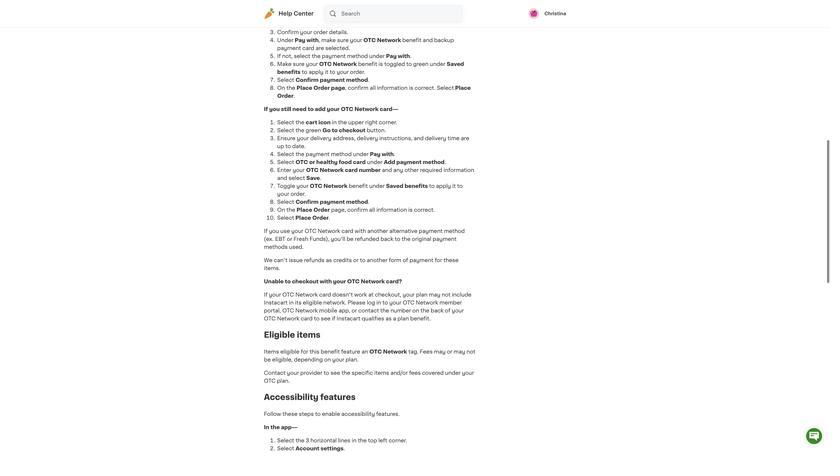 Task type: vqa. For each thing, say whether or not it's contained in the screenshot.
bottom plan.
yes



Task type: describe. For each thing, give the bounding box(es) containing it.
plan. inside tag. fees may or may not be eligible, depending on your plan.
[[346, 357, 359, 363]]

are inside select the cart icon in the upper right corner. select the green go to checkout button. ensure your delivery address, delivery instructions, and delivery time are up to date. select the payment method under pay with . select otc or healthy food card under add payment method .
[[461, 136, 470, 141]]

go for delivery
[[323, 128, 331, 133]]

include
[[452, 292, 472, 298]]

toggle
[[277, 184, 295, 189]]

in right 'log'
[[377, 300, 382, 306]]

the up "address,"
[[338, 120, 347, 125]]

number inside if your otc network card doesn't work at checkout, your plan may not include instacart in its eligible network. please log in to your otc network member portal, otc network mobile app, or contact the number on the back of your otc network card to see if instacart qualifies as a plan benefit.
[[391, 308, 412, 314]]

payment up page
[[320, 77, 345, 83]]

not inside tag. fees may or may not be eligible, depending on your plan.
[[467, 349, 476, 355]]

is inside select confirm payment method . on the place order page, confirm all information is correct. select place order .
[[409, 207, 413, 213]]

payment right original
[[433, 237, 457, 242]]

you'll
[[331, 237, 346, 242]]

or inside we can't issue refunds as credits or to another form of payment for these items.
[[354, 258, 359, 263]]

cart for order
[[306, 14, 318, 19]]

payment inside we can't issue refunds as credits or to another form of payment for these items.
[[410, 258, 434, 263]]

confirm for select confirm payment method . on the place order page, confirm all information is correct. select place order .
[[296, 200, 319, 205]]

already
[[281, 0, 302, 6]]

make
[[322, 38, 336, 43]]

contact
[[264, 371, 286, 376]]

be inside tag. fees may or may not be eligible, depending on your plan.
[[264, 357, 271, 363]]

confirm inside select the cart icon in the upper right corner. select the green go to checkout button. confirm your order details.
[[277, 30, 299, 35]]

otc up work
[[348, 279, 360, 284]]

original
[[412, 237, 432, 242]]

the down order
[[312, 54, 321, 59]]

network down its
[[296, 308, 318, 314]]

at
[[369, 292, 374, 298]]

ensure
[[277, 136, 296, 141]]

icon for delivery
[[319, 120, 331, 125]]

(ex.
[[264, 237, 274, 242]]

under down and any other required information and select
[[370, 184, 385, 189]]

center
[[294, 11, 314, 16]]

are inside the benefit and backup payment card are selected.
[[316, 46, 324, 51]]

button. for details.
[[367, 22, 386, 27]]

of inside we can't issue refunds as credits or to another form of payment for these items.
[[403, 258, 409, 263]]

if your otc network card doesn't work at checkout, your plan may not include instacart in its eligible network. please log in to your otc network member portal, otc network mobile app, or contact the number on the back of your otc network card to see if instacart qualifies as a plan benefit.
[[264, 292, 472, 322]]

be inside if you use your otc network card with another alternative payment method (ex. ebt or fresh funds), you'll be refunded back to the original payment methods used.
[[347, 237, 354, 242]]

portal,
[[264, 308, 281, 314]]

selected.
[[326, 46, 350, 51]]

0 horizontal spatial for
[[301, 349, 309, 355]]

order down select confirm payment method .
[[314, 85, 330, 91]]

may inside if your otc network card doesn't work at checkout, your plan may not include instacart in its eligible network. please log in to your otc network member portal, otc network mobile app, or contact the number on the back of your otc network card to see if instacart qualifies as a plan benefit.
[[429, 292, 441, 298]]

if you already added your otc network card—
[[264, 0, 394, 6]]

it for make sure your otc network benefit is toggled to green under
[[325, 69, 329, 75]]

under
[[277, 38, 294, 43]]

corner. inside select the 3 horizontal lines in the top left corner. select account settings .
[[389, 438, 408, 444]]

2 horizontal spatial pay
[[386, 54, 397, 59]]

otc down save .
[[310, 184, 323, 189]]

we can't issue refunds as credits or to another form of payment for these items.
[[264, 258, 459, 271]]

the left 3
[[296, 438, 305, 444]]

0 vertical spatial plan
[[417, 292, 428, 298]]

under up and any other required information and select
[[367, 160, 383, 165]]

1 vertical spatial card—
[[380, 107, 399, 112]]

up
[[277, 144, 284, 149]]

add
[[315, 107, 326, 112]]

1 vertical spatial is
[[409, 85, 414, 91]]

you for use
[[269, 229, 279, 234]]

0 vertical spatial correct.
[[415, 85, 436, 91]]

backup
[[435, 38, 454, 43]]

network up its
[[296, 292, 318, 298]]

a
[[393, 316, 397, 322]]

on inside tag. fees may or may not be eligible, depending on your plan.
[[324, 357, 331, 363]]

the up benefit.
[[421, 308, 430, 314]]

on the place order page , confirm all information is correct. select
[[277, 85, 454, 91]]

otc down portal,
[[264, 316, 276, 322]]

saved benefits
[[277, 62, 465, 75]]

if you still need to add your otc network card—
[[264, 107, 399, 112]]

the right help
[[296, 14, 305, 19]]

or inside select the cart icon in the upper right corner. select the green go to checkout button. ensure your delivery address, delivery instructions, and delivery time are up to date. select the payment method under pay with . select otc or healthy food card under add payment method .
[[310, 160, 315, 165]]

log
[[367, 300, 375, 306]]

green for select the cart icon in the upper right corner. select the green go to checkout button. ensure your delivery address, delivery instructions, and delivery time are up to date. select the payment method under pay with . select otc or healthy food card under add payment method .
[[306, 128, 321, 133]]

items.
[[264, 266, 280, 271]]

0 horizontal spatial items
[[297, 331, 321, 339]]

refunded
[[355, 237, 380, 242]]

instructions,
[[380, 136, 413, 141]]

accessibility features
[[264, 394, 356, 401]]

the down 'center' in the left of the page
[[296, 22, 305, 27]]

left
[[379, 438, 388, 444]]

plan. inside the "contact your provider to see the specific items and/or fees covered under your otc plan."
[[277, 379, 290, 384]]

select the 3 horizontal lines in the top left corner. select account settings .
[[277, 438, 408, 451]]

eligible items
[[264, 331, 321, 339]]

card inside select the cart icon in the upper right corner. select the green go to checkout button. ensure your delivery address, delivery instructions, and delivery time are up to date. select the payment method under pay with . select otc or healthy food card under add payment method .
[[353, 160, 366, 165]]

3
[[306, 438, 309, 444]]

qualifies
[[362, 316, 385, 322]]

we
[[264, 258, 273, 263]]

christina link
[[529, 8, 567, 19]]

help center link
[[264, 8, 314, 19]]

network down enter your otc network card number
[[324, 184, 348, 189]]

enter your otc network card number
[[277, 168, 381, 173]]

information inside and any other required information and select
[[444, 168, 475, 173]]

save .
[[307, 176, 322, 181]]

network up toggled
[[377, 38, 401, 43]]

icon for order
[[319, 14, 331, 19]]

pay inside select the cart icon in the upper right corner. select the green go to checkout button. ensure your delivery address, delivery instructions, and delivery time are up to date. select the payment method under pay with . select otc or healthy food card under add payment method .
[[370, 152, 381, 157]]

with down order
[[307, 38, 319, 43]]

network up benefit.
[[416, 300, 439, 306]]

green for select the cart icon in the upper right corner. select the green go to checkout button. confirm your order details.
[[306, 22, 321, 27]]

network.
[[324, 300, 347, 306]]

payment inside select confirm payment method . on the place order page, confirm all information is correct. select place order .
[[320, 200, 345, 205]]

and down enter
[[277, 176, 287, 181]]

if for if not, select the payment method under pay with .
[[277, 54, 281, 59]]

covered
[[423, 371, 444, 376]]

0 horizontal spatial saved
[[387, 184, 404, 189]]

payment up healthy
[[306, 152, 330, 157]]

in left its
[[289, 300, 294, 306]]

tag.
[[409, 349, 419, 355]]

in the app—
[[264, 425, 298, 430]]

confirm for select confirm payment method .
[[296, 77, 319, 83]]

card inside if you use your otc network card with another alternative payment method (ex. ebt or fresh funds), you'll be refunded back to the original payment methods used.
[[342, 229, 354, 234]]

in inside select the cart icon in the upper right corner. select the green go to checkout button. ensure your delivery address, delivery instructions, and delivery time are up to date. select the payment method under pay with . select otc or healthy food card under add payment method .
[[332, 120, 337, 125]]

0 horizontal spatial number
[[359, 168, 381, 173]]

and inside the benefit and backup payment card are selected.
[[423, 38, 433, 43]]

make sure your otc network benefit is toggled to green under
[[277, 62, 447, 67]]

for inside we can't issue refunds as credits or to another form of payment for these items.
[[435, 258, 443, 263]]

doesn't
[[333, 292, 353, 298]]

0 vertical spatial information
[[377, 85, 408, 91]]

method inside select confirm payment method . on the place order page, confirm all information is correct. select place order .
[[347, 200, 368, 205]]

can't
[[274, 258, 288, 263]]

card inside the benefit and backup payment card are selected.
[[303, 46, 315, 51]]

0 horizontal spatial sure
[[293, 62, 305, 67]]

1 vertical spatial eligible
[[281, 349, 300, 355]]

otc up make sure your otc network benefit is toggled to green under
[[364, 38, 376, 43]]

help center
[[279, 11, 314, 16]]

not inside if your otc network card doesn't work at checkout, your plan may not include instacart in its eligible network. please log in to your otc network member portal, otc network mobile app, or contact the number on the back of your otc network card to see if instacart qualifies as a plan benefit.
[[442, 292, 451, 298]]

2 vertical spatial checkout
[[292, 279, 319, 284]]

otc inside if you use your otc network card with another alternative payment method (ex. ebt or fresh funds), you'll be refunded back to the original payment methods used.
[[305, 229, 317, 234]]

the down need
[[296, 120, 305, 125]]

0 horizontal spatial pay
[[295, 38, 306, 43]]

network up eligible items
[[277, 316, 300, 322]]

back inside if you use your otc network card with another alternative payment method (ex. ebt or fresh funds), you'll be refunded back to the original payment methods used.
[[381, 237, 394, 242]]

the inside the "contact your provider to see the specific items and/or fees covered under your otc plan."
[[342, 371, 351, 376]]

see inside if your otc network card doesn't work at checkout, your plan may not include instacart in its eligible network. please log in to your otc network member portal, otc network mobile app, or contact the number on the back of your otc network card to see if instacart qualifies as a plan benefit.
[[321, 316, 331, 322]]

otc inside select the cart icon in the upper right corner. select the green go to checkout button. ensure your delivery address, delivery instructions, and delivery time are up to date. select the payment method under pay with . select otc or healthy food card under add payment method .
[[296, 160, 308, 165]]

help
[[279, 11, 292, 16]]

payment up 'other'
[[397, 160, 422, 165]]

your inside select the cart icon in the upper right corner. select the green go to checkout button. ensure your delivery address, delivery instructions, and delivery time are up to date. select the payment method under pay with . select otc or healthy food card under add payment method .
[[297, 136, 309, 141]]

contact
[[359, 308, 379, 314]]

0 vertical spatial is
[[379, 62, 383, 67]]

benefit inside the benefit and backup payment card are selected.
[[403, 38, 422, 43]]

the down date.
[[296, 152, 305, 157]]

1 delivery from the left
[[311, 136, 332, 141]]

add
[[384, 160, 396, 165]]

credits
[[334, 258, 352, 263]]

the left top
[[358, 438, 367, 444]]

toggle your otc network benefit under saved benefits
[[277, 184, 430, 189]]

benefit and backup payment card are selected.
[[277, 38, 454, 51]]

1 horizontal spatial ,
[[346, 85, 347, 91]]

in inside select the 3 horizontal lines in the top left corner. select account settings .
[[352, 438, 357, 444]]

features
[[321, 394, 356, 401]]

mobile
[[319, 308, 338, 314]]

on inside if your otc network card doesn't work at checkout, your plan may not include instacart in its eligible network. please log in to your otc network member portal, otc network mobile app, or contact the number on the back of your otc network card to see if instacart qualifies as a plan benefit.
[[413, 308, 420, 314]]

this
[[310, 349, 320, 355]]

feature
[[342, 349, 361, 355]]

save
[[307, 176, 320, 181]]

funds),
[[310, 237, 330, 242]]

still
[[281, 107, 292, 112]]

1 vertical spatial instacart
[[337, 316, 361, 322]]

1 vertical spatial green
[[414, 62, 429, 67]]

0 vertical spatial all
[[370, 85, 376, 91]]

the inside select confirm payment method . on the place order page, confirm all information is correct. select place order .
[[287, 207, 296, 213]]

food
[[339, 160, 352, 165]]

all inside select confirm payment method . on the place order page, confirm all information is correct. select place order .
[[370, 207, 375, 213]]

payment up original
[[419, 229, 443, 234]]

healthy
[[317, 160, 338, 165]]

with up network.
[[320, 279, 332, 284]]

benefit right this
[[321, 349, 340, 355]]

the up date.
[[296, 128, 305, 133]]

card down its
[[301, 316, 313, 322]]

your inside if you use your otc network card with another alternative payment method (ex. ebt or fresh funds), you'll be refunded back to the original payment methods used.
[[292, 229, 304, 234]]

if not, select the payment method under pay with .
[[277, 54, 412, 59]]

eligible,
[[272, 357, 293, 363]]

time
[[448, 136, 460, 141]]

required
[[420, 168, 443, 173]]

under down backup
[[430, 62, 446, 67]]

0 vertical spatial ,
[[319, 38, 320, 43]]

use
[[281, 229, 290, 234]]

under inside the "contact your provider to see the specific items and/or fees covered under your otc plan."
[[446, 371, 461, 376]]

card up network.
[[319, 292, 331, 298]]

network down healthy
[[320, 168, 344, 173]]

otc right portal,
[[283, 308, 294, 314]]

accessibility
[[264, 394, 319, 401]]

work
[[355, 292, 367, 298]]

another for form
[[367, 258, 388, 263]]

to apply it to your order. for benefit
[[277, 184, 463, 197]]

corner. for address,
[[379, 120, 398, 125]]

otc down 'unable'
[[283, 292, 294, 298]]

checkout for details.
[[339, 22, 366, 27]]

order left page,
[[314, 207, 330, 213]]

see inside the "contact your provider to see the specific items and/or fees covered under your otc plan."
[[331, 371, 341, 376]]

network left tag.
[[383, 349, 407, 355]]

to apply it to your order. for network
[[302, 69, 366, 75]]

settings
[[321, 446, 344, 451]]

network inside if you use your otc network card with another alternative payment method (ex. ebt or fresh funds), you'll be refunded back to the original payment methods used.
[[318, 229, 341, 234]]

network up select the cart icon in the upper right corner. select the green go to checkout button. confirm your order details.
[[351, 0, 375, 6]]

0 vertical spatial card—
[[376, 0, 394, 6]]

the up details.
[[338, 14, 347, 19]]

benefit.
[[411, 316, 431, 322]]

not,
[[282, 54, 293, 59]]

. inside select the 3 horizontal lines in the top left corner. select account settings .
[[344, 446, 345, 451]]

under up the saved benefits
[[370, 54, 385, 59]]

information inside select confirm payment method . on the place order page, confirm all information is correct. select place order .
[[377, 207, 407, 213]]

otc up select the cart icon in the upper right corner. select the green go to checkout button. confirm your order details.
[[337, 0, 349, 6]]

card?
[[386, 279, 402, 284]]

need
[[293, 107, 307, 112]]

please
[[348, 300, 366, 306]]

these inside we can't issue refunds as credits or to another form of payment for these items.
[[444, 258, 459, 263]]

0 horizontal spatial plan
[[398, 316, 409, 322]]

checkout,
[[375, 292, 402, 298]]

eligible inside if your otc network card doesn't work at checkout, your plan may not include instacart in its eligible network. please log in to your otc network member portal, otc network mobile app, or contact the number on the back of your otc network card to see if instacart qualifies as a plan benefit.
[[303, 300, 322, 306]]

follow
[[264, 412, 281, 417]]

under pay with , make sure your otc network
[[277, 38, 401, 43]]

the right in
[[271, 425, 280, 430]]

alternative
[[390, 229, 418, 234]]

3 delivery from the left
[[426, 136, 447, 141]]

you for already
[[269, 0, 280, 6]]

in inside select the cart icon in the upper right corner. select the green go to checkout button. confirm your order details.
[[332, 14, 337, 19]]

method inside if you use your otc network card with another alternative payment method (ex. ebt or fresh funds), you'll be refunded back to the original payment methods used.
[[444, 229, 465, 234]]

otc up save
[[306, 168, 319, 173]]

right for details.
[[366, 14, 378, 19]]

if
[[332, 316, 336, 322]]



Task type: locate. For each thing, give the bounding box(es) containing it.
or
[[310, 160, 315, 165], [287, 237, 293, 242], [354, 258, 359, 263], [352, 308, 357, 314], [447, 349, 453, 355]]

1 horizontal spatial pay
[[370, 152, 381, 157]]

order. inside to apply it to your order.
[[291, 192, 306, 197]]

benefit down search search field
[[403, 38, 422, 43]]

enable
[[322, 412, 340, 417]]

back
[[381, 237, 394, 242], [431, 308, 444, 314]]

to inside the "contact your provider to see the specific items and/or fees covered under your otc plan."
[[324, 371, 330, 376]]

1 on from the top
[[277, 85, 285, 91]]

1 vertical spatial these
[[283, 412, 298, 417]]

0 vertical spatial see
[[321, 316, 331, 322]]

horizontal
[[311, 438, 337, 444]]

0 horizontal spatial of
[[403, 258, 409, 263]]

1 horizontal spatial on
[[413, 308, 420, 314]]

green down add
[[306, 128, 321, 133]]

icon inside select the cart icon in the upper right corner. select the green go to checkout button. confirm your order details.
[[319, 14, 331, 19]]

card up you'll
[[342, 229, 354, 234]]

if down 'unable'
[[264, 292, 268, 298]]

benefit down and any other required information and select
[[349, 184, 368, 189]]

1 icon from the top
[[319, 14, 331, 19]]

refunds
[[304, 258, 325, 263]]

1 vertical spatial see
[[331, 371, 341, 376]]

2 icon from the top
[[319, 120, 331, 125]]

icon inside select the cart icon in the upper right corner. select the green go to checkout button. ensure your delivery address, delivery instructions, and delivery time are up to date. select the payment method under pay with . select otc or healthy food card under add payment method .
[[319, 120, 331, 125]]

2 cart from the top
[[306, 120, 318, 125]]

plan.
[[346, 357, 359, 363], [277, 379, 290, 384]]

order.
[[350, 69, 366, 75], [291, 192, 306, 197]]

confirm inside select confirm payment method . on the place order page, confirm all information is correct. select place order .
[[348, 207, 368, 213]]

otc down page
[[341, 107, 354, 112]]

network down place order
[[355, 107, 379, 112]]

icon
[[319, 14, 331, 19], [319, 120, 331, 125]]

you
[[269, 0, 280, 6], [269, 107, 280, 112], [269, 229, 279, 234]]

in down 'if you already added your otc network card—' in the left top of the page
[[332, 14, 337, 19]]

fees
[[420, 349, 433, 355]]

under down "address,"
[[353, 152, 369, 157]]

you for still
[[269, 107, 280, 112]]

go for order
[[323, 22, 331, 27]]

cart inside select the cart icon in the upper right corner. select the green go to checkout button. confirm your order details.
[[306, 14, 318, 19]]

1 horizontal spatial not
[[467, 349, 476, 355]]

if inside if you use your otc network card with another alternative payment method (ex. ebt or fresh funds), you'll be refunded back to the original payment methods used.
[[264, 229, 268, 234]]

place inside place order
[[456, 85, 471, 91]]

1 horizontal spatial plan.
[[346, 357, 359, 363]]

0 vertical spatial another
[[368, 229, 388, 234]]

button. up the benefit and backup payment card are selected.
[[367, 22, 386, 27]]

in
[[264, 425, 270, 430]]

select right not,
[[294, 54, 311, 59]]

button. inside select the cart icon in the upper right corner. select the green go to checkout button. confirm your order details.
[[367, 22, 386, 27]]

button. for address,
[[367, 128, 386, 133]]

to inside we can't issue refunds as credits or to another form of payment for these items.
[[360, 258, 366, 263]]

to apply it to your order. up select confirm payment method .
[[302, 69, 366, 75]]

1 go from the top
[[323, 22, 331, 27]]

network up at
[[361, 279, 385, 284]]

steps
[[299, 412, 314, 417]]

details.
[[329, 30, 349, 35]]

items left the and/or
[[375, 371, 390, 376]]

card down order
[[303, 46, 315, 51]]

fees
[[410, 371, 421, 376]]

1 vertical spatial ,
[[346, 85, 347, 91]]

apply for make sure your otc network benefit is toggled to green under
[[309, 69, 324, 75]]

1 horizontal spatial order.
[[350, 69, 366, 75]]

0 horizontal spatial it
[[325, 69, 329, 75]]

0 vertical spatial items
[[297, 331, 321, 339]]

card down food
[[345, 168, 358, 173]]

corner. inside select the cart icon in the upper right corner. select the green go to checkout button. ensure your delivery address, delivery instructions, and delivery time are up to date. select the payment method under pay with . select otc or healthy food card under add payment method .
[[379, 120, 398, 125]]

cart inside select the cart icon in the upper right corner. select the green go to checkout button. ensure your delivery address, delivery instructions, and delivery time are up to date. select the payment method under pay with . select otc or healthy food card under add payment method .
[[306, 120, 318, 125]]

on up use
[[277, 207, 285, 213]]

0 vertical spatial go
[[323, 22, 331, 27]]

pay up toggled
[[386, 54, 397, 59]]

it
[[325, 69, 329, 75], [453, 184, 456, 189]]

may
[[429, 292, 441, 298], [434, 349, 446, 355], [454, 349, 466, 355]]

another inside if you use your otc network card with another alternative payment method (ex. ebt or fresh funds), you'll be refunded back to the original payment methods used.
[[368, 229, 388, 234]]

information down toggled
[[377, 85, 408, 91]]

0 vertical spatial as
[[326, 258, 332, 263]]

0 horizontal spatial eligible
[[281, 349, 300, 355]]

the up still
[[287, 85, 296, 91]]

if up instacart image
[[264, 0, 268, 6]]

green
[[306, 22, 321, 27], [414, 62, 429, 67], [306, 128, 321, 133]]

0 vertical spatial checkout
[[339, 22, 366, 27]]

Search search field
[[341, 6, 462, 22]]

upper for address,
[[349, 120, 364, 125]]

1 vertical spatial on
[[324, 357, 331, 363]]

checkout inside select the cart icon in the upper right corner. select the green go to checkout button. confirm your order details.
[[339, 22, 366, 27]]

0 horizontal spatial apply
[[309, 69, 324, 75]]

in right lines
[[352, 438, 357, 444]]

1 vertical spatial button.
[[367, 128, 386, 133]]

the
[[296, 14, 305, 19], [338, 14, 347, 19], [296, 22, 305, 27], [312, 54, 321, 59], [287, 85, 296, 91], [296, 120, 305, 125], [338, 120, 347, 125], [296, 128, 305, 133], [296, 152, 305, 157], [287, 207, 296, 213], [402, 237, 411, 242], [381, 308, 390, 314], [421, 308, 430, 314], [342, 371, 351, 376], [271, 425, 280, 430], [296, 438, 305, 444], [358, 438, 367, 444]]

order up funds),
[[313, 215, 329, 221]]

go inside select the cart icon in the upper right corner. select the green go to checkout button. confirm your order details.
[[323, 22, 331, 27]]

unable
[[264, 279, 284, 284]]

as inside if your otc network card doesn't work at checkout, your plan may not include instacart in its eligible network. please log in to your otc network member portal, otc network mobile app, or contact the number on the back of your otc network card to see if instacart qualifies as a plan benefit.
[[386, 316, 392, 322]]

pay
[[295, 38, 306, 43], [386, 54, 397, 59], [370, 152, 381, 157]]

information up alternative
[[377, 207, 407, 213]]

2 vertical spatial information
[[377, 207, 407, 213]]

the inside if you use your otc network card with another alternative payment method (ex. ebt or fresh funds), you'll be refunded back to the original payment methods used.
[[402, 237, 411, 242]]

select confirm payment method . on the place order page, confirm all information is correct. select place order .
[[277, 200, 435, 221]]

if for if you still need to add your otc network card—
[[264, 107, 268, 112]]

0 vertical spatial confirm
[[348, 85, 369, 91]]

and down the add at the top
[[382, 168, 392, 173]]

back inside if your otc network card doesn't work at checkout, your plan may not include instacart in its eligible network. please log in to your otc network member portal, otc network mobile app, or contact the number on the back of your otc network card to see if instacart qualifies as a plan benefit.
[[431, 308, 444, 314]]

confirm
[[277, 30, 299, 35], [296, 77, 319, 83], [296, 200, 319, 205]]

1 vertical spatial not
[[467, 349, 476, 355]]

you inside if you use your otc network card with another alternative payment method (ex. ebt or fresh funds), you'll be refunded back to the original payment methods used.
[[269, 229, 279, 234]]

1 horizontal spatial are
[[461, 136, 470, 141]]

checkout for address,
[[339, 128, 366, 133]]

see left if
[[321, 316, 331, 322]]

fresh
[[294, 237, 309, 242]]

cart down add
[[306, 120, 318, 125]]

1 vertical spatial be
[[264, 357, 271, 363]]

1 horizontal spatial sure
[[337, 38, 349, 43]]

0 vertical spatial not
[[442, 292, 451, 298]]

benefit down the benefit and backup payment card are selected.
[[359, 62, 378, 67]]

added
[[304, 0, 322, 6]]

1 vertical spatial order.
[[291, 192, 306, 197]]

to apply it to your order.
[[302, 69, 366, 75], [277, 184, 463, 197]]

0 vertical spatial icon
[[319, 14, 331, 19]]

corner.
[[379, 14, 398, 19], [379, 120, 398, 125], [389, 438, 408, 444]]

1 vertical spatial corner.
[[379, 120, 398, 125]]

1 vertical spatial icon
[[319, 120, 331, 125]]

button. up instructions,
[[367, 128, 386, 133]]

0 vertical spatial cart
[[306, 14, 318, 19]]

with up the add at the top
[[382, 152, 394, 157]]

correct. inside select confirm payment method . on the place order page, confirm all information is correct. select place order .
[[414, 207, 435, 213]]

under right covered
[[446, 371, 461, 376]]

select up toggle
[[289, 176, 305, 181]]

upper up details.
[[349, 14, 364, 19]]

if up (ex.
[[264, 229, 268, 234]]

0 horizontal spatial these
[[283, 412, 298, 417]]

another
[[368, 229, 388, 234], [367, 258, 388, 263]]

select the cart icon in the upper right corner. select the green go to checkout button. confirm your order details.
[[277, 14, 398, 35]]

1 horizontal spatial benefits
[[405, 184, 428, 189]]

order
[[314, 30, 328, 35]]

order up still
[[277, 93, 294, 99]]

all
[[370, 85, 376, 91], [370, 207, 375, 213]]

back down member
[[431, 308, 444, 314]]

number up toggle your otc network benefit under saved benefits
[[359, 168, 381, 173]]

another inside we can't issue refunds as credits or to another form of payment for these items.
[[367, 258, 388, 263]]

ebt
[[275, 237, 286, 242]]

issue
[[289, 258, 303, 263]]

network up you'll
[[318, 229, 341, 234]]

0 vertical spatial it
[[325, 69, 329, 75]]

icon down add
[[319, 120, 331, 125]]

if for if you use your otc network card with another alternative payment method (ex. ebt or fresh funds), you'll be refunded back to the original payment methods used.
[[264, 229, 268, 234]]

green right toggled
[[414, 62, 429, 67]]

1 horizontal spatial for
[[435, 258, 443, 263]]

be
[[347, 237, 354, 242], [264, 357, 271, 363]]

1 button. from the top
[[367, 22, 386, 27]]

member
[[440, 300, 462, 306]]

on down items eligible for this benefit feature an otc network at the bottom left
[[324, 357, 331, 363]]

1 horizontal spatial these
[[444, 258, 459, 263]]

green inside select the cart icon in the upper right corner. select the green go to checkout button. ensure your delivery address, delivery instructions, and delivery time are up to date. select the payment method under pay with . select otc or healthy food card under add payment method .
[[306, 128, 321, 133]]

pay right under
[[295, 38, 306, 43]]

or inside if your otc network card doesn't work at checkout, your plan may not include instacart in its eligible network. please log in to your otc network member portal, otc network mobile app, or contact the number on the back of your otc network card to see if instacart qualifies as a plan benefit.
[[352, 308, 357, 314]]

2 vertical spatial confirm
[[296, 200, 319, 205]]

1 horizontal spatial number
[[391, 308, 412, 314]]

green inside select the cart icon in the upper right corner. select the green go to checkout button. confirm your order details.
[[306, 22, 321, 27]]

1 vertical spatial pay
[[386, 54, 397, 59]]

otc up benefit.
[[403, 300, 415, 306]]

1 cart from the top
[[306, 14, 318, 19]]

your inside tag. fees may or may not be eligible, depending on your plan.
[[333, 357, 345, 363]]

payment down original
[[410, 258, 434, 263]]

eligible
[[264, 331, 295, 339]]

1 vertical spatial are
[[461, 136, 470, 141]]

used.
[[289, 245, 304, 250]]

sure
[[337, 38, 349, 43], [293, 62, 305, 67]]

upper for details.
[[349, 14, 364, 19]]

be down items
[[264, 357, 271, 363]]

enter
[[277, 168, 292, 173]]

0 vertical spatial select
[[294, 54, 311, 59]]

these
[[444, 258, 459, 263], [283, 412, 298, 417]]

and
[[423, 38, 433, 43], [414, 136, 424, 141], [382, 168, 392, 173], [277, 176, 287, 181]]

checkout up details.
[[339, 22, 366, 27]]

1 horizontal spatial it
[[453, 184, 456, 189]]

0 vertical spatial on
[[413, 308, 420, 314]]

with inside if you use your otc network card with another alternative payment method (ex. ebt or fresh funds), you'll be refunded back to the original payment methods used.
[[355, 229, 366, 234]]

items eligible for this benefit feature an otc network
[[264, 349, 407, 355]]

to
[[332, 22, 338, 27], [407, 62, 412, 67], [302, 69, 308, 75], [330, 69, 336, 75], [308, 107, 314, 112], [332, 128, 338, 133], [286, 144, 291, 149], [430, 184, 435, 189], [458, 184, 463, 189], [395, 237, 401, 242], [360, 258, 366, 263], [285, 279, 291, 284], [383, 300, 388, 306], [314, 316, 320, 322], [324, 371, 330, 376], [315, 412, 321, 417]]

0 vertical spatial confirm
[[277, 30, 299, 35]]

delivery left time at the right
[[426, 136, 447, 141]]

1 vertical spatial you
[[269, 107, 280, 112]]

2 horizontal spatial delivery
[[426, 136, 447, 141]]

for
[[435, 258, 443, 263], [301, 349, 309, 355]]

eligible
[[303, 300, 322, 306], [281, 349, 300, 355]]

go inside select the cart icon in the upper right corner. select the green go to checkout button. ensure your delivery address, delivery instructions, and delivery time are up to date. select the payment method under pay with . select otc or healthy food card under add payment method .
[[323, 128, 331, 133]]

with up refunded
[[355, 229, 366, 234]]

0 horizontal spatial order.
[[291, 192, 306, 197]]

1 horizontal spatial apply
[[437, 184, 451, 189]]

your
[[323, 0, 336, 6], [300, 30, 312, 35], [350, 38, 362, 43], [306, 62, 318, 67], [337, 69, 349, 75], [327, 107, 340, 112], [297, 136, 309, 141], [293, 168, 305, 173], [297, 184, 309, 189], [277, 192, 290, 197], [292, 229, 304, 234], [333, 279, 346, 284], [269, 292, 281, 298], [403, 292, 415, 298], [390, 300, 402, 306], [452, 308, 464, 314], [333, 357, 345, 363], [287, 371, 299, 376], [462, 371, 475, 376]]

2 upper from the top
[[349, 120, 364, 125]]

as left credits
[[326, 258, 332, 263]]

otc up select confirm payment method .
[[320, 62, 332, 67]]

payment down selected.
[[322, 54, 346, 59]]

1 vertical spatial confirm
[[296, 77, 319, 83]]

another left form
[[367, 258, 388, 263]]

top
[[368, 438, 377, 444]]

button. inside select the cart icon in the upper right corner. select the green go to checkout button. ensure your delivery address, delivery instructions, and delivery time are up to date. select the payment method under pay with . select otc or healthy food card under add payment method .
[[367, 128, 386, 133]]

checkout inside select the cart icon in the upper right corner. select the green go to checkout button. ensure your delivery address, delivery instructions, and delivery time are up to date. select the payment method under pay with . select otc or healthy food card under add payment method .
[[339, 128, 366, 133]]

are down make
[[316, 46, 324, 51]]

plan up benefit.
[[417, 292, 428, 298]]

make
[[277, 62, 292, 67]]

1 vertical spatial plan
[[398, 316, 409, 322]]

back down alternative
[[381, 237, 394, 242]]

features.
[[377, 412, 400, 417]]

with up toggled
[[398, 54, 410, 59]]

date.
[[293, 144, 306, 149]]

1 horizontal spatial items
[[375, 371, 390, 376]]

confirm down save
[[296, 200, 319, 205]]

1 vertical spatial confirm
[[348, 207, 368, 213]]

the up qualifies
[[381, 308, 390, 314]]

on up still
[[277, 85, 285, 91]]

1 vertical spatial checkout
[[339, 128, 366, 133]]

benefit
[[403, 38, 422, 43], [359, 62, 378, 67], [349, 184, 368, 189], [321, 349, 340, 355]]

as inside we can't issue refunds as credits or to another form of payment for these items.
[[326, 258, 332, 263]]

instacart image
[[264, 8, 275, 19]]

1 vertical spatial benefits
[[405, 184, 428, 189]]

with inside select the cart icon in the upper right corner. select the green go to checkout button. ensure your delivery address, delivery instructions, and delivery time are up to date. select the payment method under pay with . select otc or healthy food card under add payment method .
[[382, 152, 394, 157]]

2 vertical spatial corner.
[[389, 438, 408, 444]]

0 horizontal spatial be
[[264, 357, 271, 363]]

if for if your otc network card doesn't work at checkout, your plan may not include instacart in its eligible network. please log in to your otc network member portal, otc network mobile app, or contact the number on the back of your otc network card to see if instacart qualifies as a plan benefit.
[[264, 292, 268, 298]]

accessibility
[[342, 412, 375, 417]]

apply
[[309, 69, 324, 75], [437, 184, 451, 189]]

saved down any
[[387, 184, 404, 189]]

place order
[[277, 85, 471, 99]]

delivery left "address,"
[[311, 136, 332, 141]]

or inside tag. fees may or may not be eligible, depending on your plan.
[[447, 349, 453, 355]]

checkout up its
[[292, 279, 319, 284]]

sure right make
[[293, 62, 305, 67]]

0 vertical spatial corner.
[[379, 14, 398, 19]]

methods
[[264, 245, 288, 250]]

information right required
[[444, 168, 475, 173]]

0 horizontal spatial ,
[[319, 38, 320, 43]]

otc inside the "contact your provider to see the specific items and/or fees covered under your otc plan."
[[264, 379, 276, 384]]

0 vertical spatial upper
[[349, 14, 364, 19]]

to apply it to your order. down and any other required information and select
[[277, 184, 463, 197]]

confirm inside select confirm payment method . on the place order page, confirm all information is correct. select place order .
[[296, 200, 319, 205]]

user avatar image
[[529, 8, 540, 19]]

address,
[[333, 136, 356, 141]]

order. down toggle
[[291, 192, 306, 197]]

see down items eligible for this benefit feature an otc network at the bottom left
[[331, 371, 341, 376]]

items inside the "contact your provider to see the specific items and/or fees covered under your otc plan."
[[375, 371, 390, 376]]

1 vertical spatial all
[[370, 207, 375, 213]]

it for toggle your otc network benefit under saved benefits
[[453, 184, 456, 189]]

your inside select the cart icon in the upper right corner. select the green go to checkout button. confirm your order details.
[[300, 30, 312, 35]]

checkout up "address,"
[[339, 128, 366, 133]]

app—
[[281, 425, 298, 430]]

right inside select the cart icon in the upper right corner. select the green go to checkout button. ensure your delivery address, delivery instructions, and delivery time are up to date. select the payment method under pay with . select otc or healthy food card under add payment method .
[[366, 120, 378, 125]]

1 vertical spatial another
[[367, 258, 388, 263]]

unable to checkout with your otc network card?
[[264, 279, 402, 284]]

1 horizontal spatial as
[[386, 316, 392, 322]]

2 on from the top
[[277, 207, 285, 213]]

depending
[[294, 357, 323, 363]]

1 horizontal spatial delivery
[[357, 136, 378, 141]]

network
[[351, 0, 375, 6], [377, 38, 401, 43], [333, 62, 357, 67], [355, 107, 379, 112], [320, 168, 344, 173], [324, 184, 348, 189], [318, 229, 341, 234], [361, 279, 385, 284], [296, 292, 318, 298], [416, 300, 439, 306], [296, 308, 318, 314], [277, 316, 300, 322], [383, 349, 407, 355]]

under
[[370, 54, 385, 59], [430, 62, 446, 67], [353, 152, 369, 157], [367, 160, 383, 165], [370, 184, 385, 189], [446, 371, 461, 376]]

cart
[[306, 14, 318, 19], [306, 120, 318, 125]]

2 right from the top
[[366, 120, 378, 125]]

select
[[277, 14, 295, 19], [277, 22, 295, 27], [277, 77, 295, 83], [437, 85, 454, 91], [277, 120, 295, 125], [277, 128, 295, 133], [277, 152, 295, 157], [277, 160, 295, 165], [277, 200, 295, 205], [277, 215, 295, 221], [277, 438, 295, 444], [277, 446, 295, 451]]

select inside and any other required information and select
[[289, 176, 305, 181]]

to inside select the cart icon in the upper right corner. select the green go to checkout button. confirm your order details.
[[332, 22, 338, 27]]

corner. for details.
[[379, 14, 398, 19]]

select confirm payment method .
[[277, 77, 370, 83]]

0 vertical spatial on
[[277, 85, 285, 91]]

0 vertical spatial be
[[347, 237, 354, 242]]

1 horizontal spatial of
[[445, 308, 451, 314]]

method
[[347, 54, 368, 59], [347, 77, 368, 83], [331, 152, 352, 157], [423, 160, 445, 165], [347, 200, 368, 205], [444, 229, 465, 234]]

0 horizontal spatial as
[[326, 258, 332, 263]]

select
[[294, 54, 311, 59], [289, 176, 305, 181]]

items
[[264, 349, 279, 355]]

if inside if your otc network card doesn't work at checkout, your plan may not include instacart in its eligible network. please log in to your otc network member portal, otc network mobile app, or contact the number on the back of your otc network card to see if instacart qualifies as a plan benefit.
[[264, 292, 268, 298]]

apply for toggle your otc network benefit under saved benefits
[[437, 184, 451, 189]]

1 vertical spatial as
[[386, 316, 392, 322]]

1 horizontal spatial instacart
[[337, 316, 361, 322]]

right inside select the cart icon in the upper right corner. select the green go to checkout button. confirm your order details.
[[366, 14, 378, 19]]

0 vertical spatial instacart
[[264, 300, 288, 306]]

pay up and any other required information and select
[[370, 152, 381, 157]]

2 delivery from the left
[[357, 136, 378, 141]]

to inside if you use your otc network card with another alternative payment method (ex. ebt or fresh funds), you'll be refunded back to the original payment methods used.
[[395, 237, 401, 242]]

on
[[277, 85, 285, 91], [277, 207, 285, 213]]

2 vertical spatial you
[[269, 229, 279, 234]]

0 vertical spatial of
[[403, 258, 409, 263]]

select the cart icon in the upper right corner. select the green go to checkout button. ensure your delivery address, delivery instructions, and delivery time are up to date. select the payment method under pay with . select otc or healthy food card under add payment method .
[[277, 120, 470, 165]]

as left a
[[386, 316, 392, 322]]

right for address,
[[366, 120, 378, 125]]

are right time at the right
[[461, 136, 470, 141]]

1 vertical spatial items
[[375, 371, 390, 376]]

all down the saved benefits
[[370, 85, 376, 91]]

benefits
[[277, 69, 301, 75], [405, 184, 428, 189]]

1 horizontal spatial plan
[[417, 292, 428, 298]]

of down member
[[445, 308, 451, 314]]

cart for delivery
[[306, 120, 318, 125]]

upper
[[349, 14, 364, 19], [349, 120, 364, 125]]

1 vertical spatial go
[[323, 128, 331, 133]]

if
[[264, 0, 268, 6], [277, 54, 281, 59], [264, 107, 268, 112], [264, 229, 268, 234], [264, 292, 268, 298]]

and inside select the cart icon in the upper right corner. select the green go to checkout button. ensure your delivery address, delivery instructions, and delivery time are up to date. select the payment method under pay with . select otc or healthy food card under add payment method .
[[414, 136, 424, 141]]

network down if not, select the payment method under pay with .
[[333, 62, 357, 67]]

of inside if your otc network card doesn't work at checkout, your plan may not include instacart in its eligible network. please log in to your otc network member portal, otc network mobile app, or contact the number on the back of your otc network card to see if instacart qualifies as a plan benefit.
[[445, 308, 451, 314]]

another for alternative
[[368, 229, 388, 234]]

otc right an
[[370, 349, 382, 355]]

0 horizontal spatial back
[[381, 237, 394, 242]]

2 button. from the top
[[367, 128, 386, 133]]

1 vertical spatial apply
[[437, 184, 451, 189]]

0 vertical spatial saved
[[447, 62, 465, 67]]

saved down backup
[[447, 62, 465, 67]]

the left specific
[[342, 371, 351, 376]]

or inside if you use your otc network card with another alternative payment method (ex. ebt or fresh funds), you'll be refunded back to the original payment methods used.
[[287, 237, 293, 242]]

order. for otc
[[350, 69, 366, 75]]

1 upper from the top
[[349, 14, 364, 19]]

1 right from the top
[[366, 14, 378, 19]]

upper inside select the cart icon in the upper right corner. select the green go to checkout button. ensure your delivery address, delivery instructions, and delivery time are up to date. select the payment method under pay with . select otc or healthy food card under add payment method .
[[349, 120, 364, 125]]

0 vertical spatial order.
[[350, 69, 366, 75]]

upper inside select the cart icon in the upper right corner. select the green go to checkout button. confirm your order details.
[[349, 14, 364, 19]]

0 horizontal spatial instacart
[[264, 300, 288, 306]]

1 vertical spatial saved
[[387, 184, 404, 189]]

corner. inside select the cart icon in the upper right corner. select the green go to checkout button. confirm your order details.
[[379, 14, 398, 19]]

delivery
[[311, 136, 332, 141], [357, 136, 378, 141], [426, 136, 447, 141]]

if for if you already added your otc network card—
[[264, 0, 268, 6]]

benefits inside the saved benefits
[[277, 69, 301, 75]]

and right instructions,
[[414, 136, 424, 141]]

2 go from the top
[[323, 128, 331, 133]]

follow these steps to enable accessibility features.
[[264, 412, 400, 417]]

payment inside the benefit and backup payment card are selected.
[[277, 46, 301, 51]]

0 vertical spatial these
[[444, 258, 459, 263]]

on inside select confirm payment method . on the place order page, confirm all information is correct. select place order .
[[277, 207, 285, 213]]

the up use
[[287, 207, 296, 213]]

1 vertical spatial to apply it to your order.
[[277, 184, 463, 197]]

1 vertical spatial right
[[366, 120, 378, 125]]

order. for network
[[291, 192, 306, 197]]

order inside place order
[[277, 93, 294, 99]]

benefits down make
[[277, 69, 301, 75]]

saved inside the saved benefits
[[447, 62, 465, 67]]

2 vertical spatial is
[[409, 207, 413, 213]]

, down order
[[319, 38, 320, 43]]

0 vertical spatial eligible
[[303, 300, 322, 306]]



